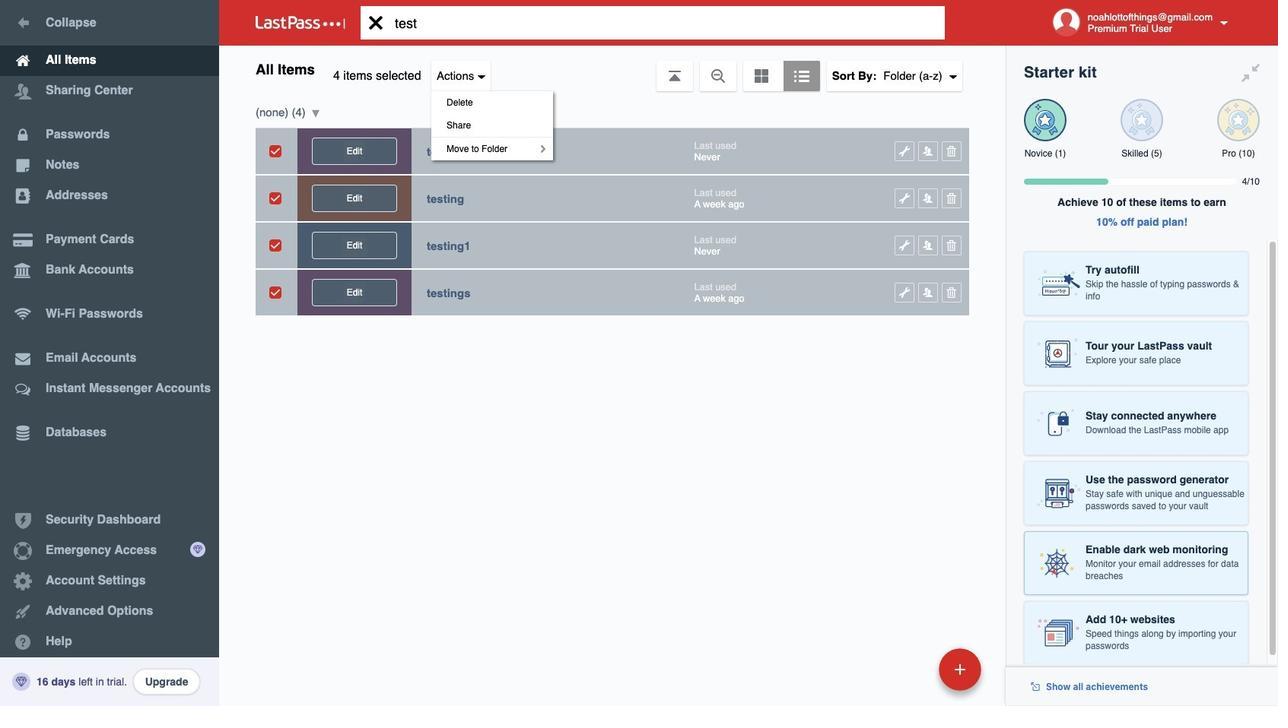 Task type: describe. For each thing, give the bounding box(es) containing it.
lastpass image
[[256, 16, 345, 30]]

search my vault text field
[[361, 6, 969, 40]]

new item navigation
[[834, 644, 991, 707]]

clear search image
[[361, 6, 391, 40]]

Search search field
[[361, 6, 969, 40]]



Task type: vqa. For each thing, say whether or not it's contained in the screenshot.
New item navigation
yes



Task type: locate. For each thing, give the bounding box(es) containing it.
new item element
[[834, 648, 987, 692]]

vault options navigation
[[219, 46, 1006, 161]]

main navigation navigation
[[0, 0, 219, 707]]



